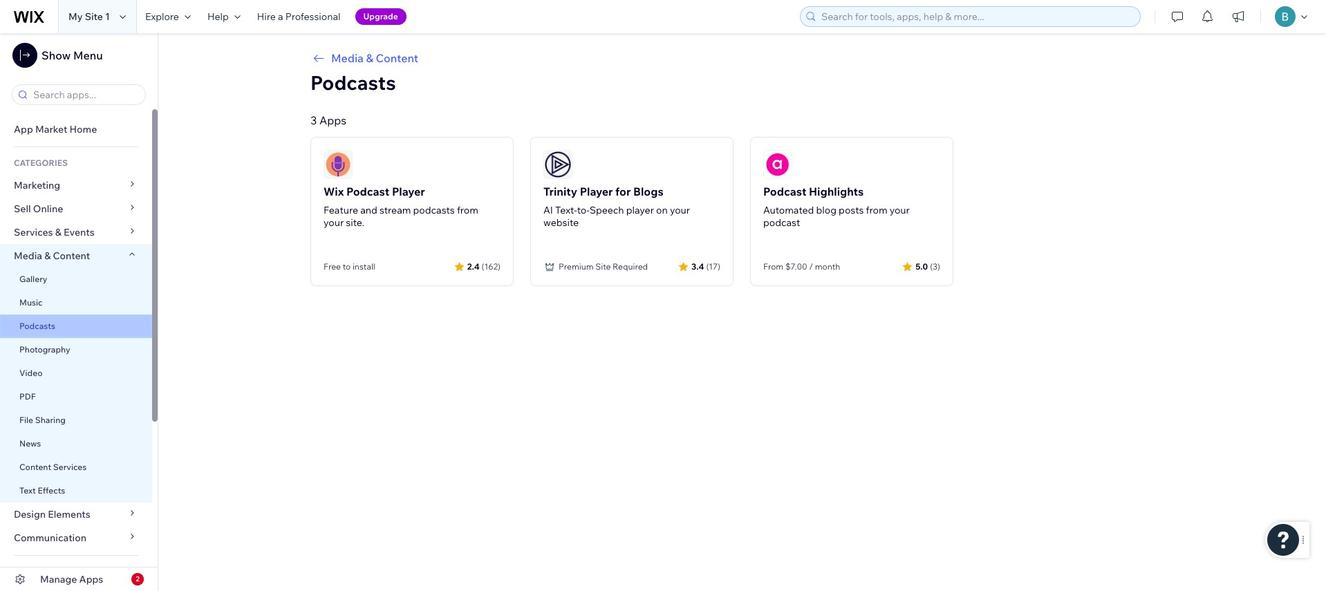 Task type: describe. For each thing, give the bounding box(es) containing it.
video
[[19, 368, 43, 378]]

Search for tools, apps, help & more... field
[[818, 7, 1137, 26]]

professional
[[285, 10, 341, 23]]

file
[[19, 415, 33, 425]]

wix podcast player feature and stream podcasts from your site.
[[324, 185, 479, 229]]

video link
[[0, 362, 152, 385]]

hire a professional link
[[249, 0, 349, 33]]

trinity player for blogs ai text-to-speech player on your website
[[544, 185, 690, 229]]

site for my
[[85, 10, 103, 23]]

a
[[278, 10, 283, 23]]

apps for manage apps
[[79, 573, 103, 586]]

wix
[[324, 185, 344, 199]]

explore
[[145, 10, 179, 23]]

5.0
[[916, 261, 928, 272]]

pdf
[[19, 392, 36, 402]]

(17)
[[707, 261, 721, 272]]

categories
[[14, 158, 68, 168]]

3.4
[[692, 261, 704, 272]]

highlights
[[809, 185, 864, 199]]

app market home link
[[0, 118, 152, 141]]

manage apps
[[40, 573, 103, 586]]

and
[[360, 204, 378, 217]]

text
[[19, 486, 36, 496]]

app
[[14, 123, 33, 136]]

media inside sidebar element
[[14, 250, 42, 262]]

sharing
[[35, 415, 66, 425]]

to-
[[577, 204, 590, 217]]

help
[[207, 10, 229, 23]]

gallery
[[19, 274, 47, 284]]

install
[[353, 261, 375, 272]]

1 vertical spatial media & content link
[[0, 244, 152, 268]]

automated
[[764, 204, 814, 217]]

market
[[35, 123, 67, 136]]

Search apps... field
[[29, 85, 141, 104]]

2
[[136, 575, 140, 584]]

content services link
[[0, 456, 152, 479]]

trinity player for blogs logo image
[[544, 150, 573, 179]]

stream
[[380, 204, 411, 217]]

podcast inside wix podcast player feature and stream podcasts from your site.
[[346, 185, 390, 199]]

(3)
[[931, 261, 941, 272]]

news
[[19, 439, 41, 449]]

site.
[[346, 217, 364, 229]]

upgrade
[[364, 11, 398, 21]]

explore
[[14, 567, 53, 577]]

from $7.00 / month
[[764, 261, 841, 272]]

free to install
[[324, 261, 375, 272]]

my site 1
[[68, 10, 110, 23]]

sell
[[14, 203, 31, 215]]

3 apps
[[311, 113, 347, 127]]

content services
[[19, 462, 87, 472]]

app market home
[[14, 123, 97, 136]]

site for premium
[[596, 261, 611, 272]]

premium
[[559, 261, 594, 272]]

from inside podcast highlights automated blog posts from your podcast
[[866, 204, 888, 217]]

trinity
[[544, 185, 578, 199]]

design
[[14, 508, 46, 521]]

podcast highlights logo image
[[764, 150, 793, 179]]

file sharing
[[19, 415, 66, 425]]

0 vertical spatial media
[[331, 51, 364, 65]]

home
[[70, 123, 97, 136]]

manage
[[40, 573, 77, 586]]

podcast
[[764, 217, 801, 229]]

0 vertical spatial podcasts
[[311, 71, 396, 95]]

podcast highlights automated blog posts from your podcast
[[764, 185, 910, 229]]

sell online link
[[0, 197, 152, 221]]

website
[[544, 217, 579, 229]]

your inside wix podcast player feature and stream podcasts from your site.
[[324, 217, 344, 229]]

player
[[627, 204, 654, 217]]

communication
[[14, 532, 89, 544]]

2.4 (162)
[[467, 261, 501, 272]]

$7.00
[[786, 261, 808, 272]]

free
[[324, 261, 341, 272]]

blog
[[817, 204, 837, 217]]

wix podcast player logo image
[[324, 150, 353, 179]]

hire
[[257, 10, 276, 23]]

& for bottom media & content link
[[44, 250, 51, 262]]



Task type: vqa. For each thing, say whether or not it's contained in the screenshot.
fifth 'I'm a product' LINK from the bottom of the page
no



Task type: locate. For each thing, give the bounding box(es) containing it.
posts
[[839, 204, 864, 217]]

media up gallery
[[14, 250, 42, 262]]

feature
[[324, 204, 358, 217]]

media & content down upgrade button
[[331, 51, 419, 65]]

0 horizontal spatial media
[[14, 250, 42, 262]]

1 horizontal spatial podcasts
[[311, 71, 396, 95]]

premium site required
[[559, 261, 648, 272]]

1 vertical spatial apps
[[79, 573, 103, 586]]

& left events
[[55, 226, 62, 239]]

your right the 'posts'
[[890, 204, 910, 217]]

show
[[42, 48, 71, 62]]

content down news
[[19, 462, 51, 472]]

apps right 3
[[320, 113, 347, 127]]

2 from from the left
[[866, 204, 888, 217]]

site
[[85, 10, 103, 23], [596, 261, 611, 272]]

0 horizontal spatial content
[[19, 462, 51, 472]]

2 horizontal spatial content
[[376, 51, 419, 65]]

1 horizontal spatial site
[[596, 261, 611, 272]]

1 podcast from the left
[[346, 185, 390, 199]]

0 horizontal spatial media & content
[[14, 250, 90, 262]]

2 vertical spatial &
[[44, 250, 51, 262]]

podcasts up 3 apps
[[311, 71, 396, 95]]

1 horizontal spatial podcast
[[764, 185, 807, 199]]

elements
[[48, 508, 91, 521]]

0 vertical spatial media & content link
[[311, 50, 1174, 66]]

2 podcast from the left
[[764, 185, 807, 199]]

1 horizontal spatial your
[[670, 204, 690, 217]]

your inside the trinity player for blogs ai text-to-speech player on your website
[[670, 204, 690, 217]]

design elements link
[[0, 503, 152, 526]]

1 horizontal spatial media & content
[[331, 51, 419, 65]]

show menu
[[42, 48, 103, 62]]

1 vertical spatial media & content
[[14, 250, 90, 262]]

0 vertical spatial services
[[14, 226, 53, 239]]

1 player from the left
[[392, 185, 425, 199]]

1 from from the left
[[457, 204, 479, 217]]

apps inside sidebar element
[[79, 573, 103, 586]]

from inside wix podcast player feature and stream podcasts from your site.
[[457, 204, 479, 217]]

0 horizontal spatial site
[[85, 10, 103, 23]]

podcasts link
[[0, 315, 152, 338]]

1 horizontal spatial from
[[866, 204, 888, 217]]

from
[[457, 204, 479, 217], [866, 204, 888, 217]]

podcast inside podcast highlights automated blog posts from your podcast
[[764, 185, 807, 199]]

1 horizontal spatial media & content link
[[311, 50, 1174, 66]]

0 horizontal spatial player
[[392, 185, 425, 199]]

0 horizontal spatial &
[[44, 250, 51, 262]]

player up speech
[[580, 185, 613, 199]]

0 horizontal spatial your
[[324, 217, 344, 229]]

1 horizontal spatial apps
[[320, 113, 347, 127]]

0 vertical spatial apps
[[320, 113, 347, 127]]

menu
[[73, 48, 103, 62]]

media down upgrade button
[[331, 51, 364, 65]]

music
[[19, 297, 43, 308]]

hire a professional
[[257, 10, 341, 23]]

to
[[343, 261, 351, 272]]

your inside podcast highlights automated blog posts from your podcast
[[890, 204, 910, 217]]

your left site. at the left of the page
[[324, 217, 344, 229]]

ai
[[544, 204, 553, 217]]

site right premium at the top left of page
[[596, 261, 611, 272]]

help button
[[199, 0, 249, 33]]

news link
[[0, 432, 152, 456]]

2 player from the left
[[580, 185, 613, 199]]

from right podcasts at the left of the page
[[457, 204, 479, 217]]

1 vertical spatial podcasts
[[19, 321, 55, 331]]

content down services & events link
[[53, 250, 90, 262]]

your right on
[[670, 204, 690, 217]]

player
[[392, 185, 425, 199], [580, 185, 613, 199]]

1 vertical spatial content
[[53, 250, 90, 262]]

pdf link
[[0, 385, 152, 409]]

2 horizontal spatial your
[[890, 204, 910, 217]]

media & content link
[[311, 50, 1174, 66], [0, 244, 152, 268]]

text effects
[[19, 486, 65, 496]]

text effects link
[[0, 479, 152, 503]]

design elements
[[14, 508, 91, 521]]

communication link
[[0, 526, 152, 550]]

0 vertical spatial site
[[85, 10, 103, 23]]

show menu button
[[12, 43, 103, 68]]

podcasts inside sidebar element
[[19, 321, 55, 331]]

photography link
[[0, 338, 152, 362]]

(162)
[[482, 261, 501, 272]]

1
[[105, 10, 110, 23]]

upgrade button
[[355, 8, 407, 25]]

podcasts down music on the left bottom of page
[[19, 321, 55, 331]]

from right the 'posts'
[[866, 204, 888, 217]]

effects
[[38, 486, 65, 496]]

media & content
[[331, 51, 419, 65], [14, 250, 90, 262]]

sidebar element
[[0, 33, 158, 591]]

1 horizontal spatial content
[[53, 250, 90, 262]]

blogs
[[634, 185, 664, 199]]

speech
[[590, 204, 624, 217]]

& for services & events link
[[55, 226, 62, 239]]

podcasts
[[413, 204, 455, 217]]

marketing
[[14, 179, 60, 192]]

podcasts
[[311, 71, 396, 95], [19, 321, 55, 331]]

from
[[764, 261, 784, 272]]

1 vertical spatial site
[[596, 261, 611, 272]]

month
[[815, 261, 841, 272]]

0 vertical spatial content
[[376, 51, 419, 65]]

player up stream
[[392, 185, 425, 199]]

podcast up automated
[[764, 185, 807, 199]]

media
[[331, 51, 364, 65], [14, 250, 42, 262]]

2 horizontal spatial &
[[366, 51, 374, 65]]

0 horizontal spatial podcast
[[346, 185, 390, 199]]

& down services & events
[[44, 250, 51, 262]]

5.0 (3)
[[916, 261, 941, 272]]

1 horizontal spatial &
[[55, 226, 62, 239]]

content
[[376, 51, 419, 65], [53, 250, 90, 262], [19, 462, 51, 472]]

sell online
[[14, 203, 63, 215]]

music link
[[0, 291, 152, 315]]

0 horizontal spatial media & content link
[[0, 244, 152, 268]]

0 vertical spatial &
[[366, 51, 374, 65]]

player inside the trinity player for blogs ai text-to-speech player on your website
[[580, 185, 613, 199]]

gallery link
[[0, 268, 152, 291]]

3
[[311, 113, 317, 127]]

required
[[613, 261, 648, 272]]

content down upgrade button
[[376, 51, 419, 65]]

& down upgrade button
[[366, 51, 374, 65]]

services & events link
[[0, 221, 152, 244]]

text-
[[556, 204, 577, 217]]

1 horizontal spatial media
[[331, 51, 364, 65]]

apps for 3 apps
[[320, 113, 347, 127]]

3.4 (17)
[[692, 261, 721, 272]]

2.4
[[467, 261, 480, 272]]

0 horizontal spatial apps
[[79, 573, 103, 586]]

0 vertical spatial media & content
[[331, 51, 419, 65]]

1 horizontal spatial player
[[580, 185, 613, 199]]

file sharing link
[[0, 409, 152, 432]]

services down sell online
[[14, 226, 53, 239]]

services & events
[[14, 226, 95, 239]]

photography
[[19, 344, 70, 355]]

site left 1
[[85, 10, 103, 23]]

services
[[14, 226, 53, 239], [53, 462, 87, 472]]

1 vertical spatial media
[[14, 250, 42, 262]]

&
[[366, 51, 374, 65], [55, 226, 62, 239], [44, 250, 51, 262]]

services down news link
[[53, 462, 87, 472]]

player inside wix podcast player feature and stream podcasts from your site.
[[392, 185, 425, 199]]

2 vertical spatial content
[[19, 462, 51, 472]]

/
[[810, 261, 813, 272]]

podcast up and
[[346, 185, 390, 199]]

for
[[616, 185, 631, 199]]

events
[[64, 226, 95, 239]]

media & content down services & events
[[14, 250, 90, 262]]

online
[[33, 203, 63, 215]]

media & content inside sidebar element
[[14, 250, 90, 262]]

1 vertical spatial services
[[53, 462, 87, 472]]

1 vertical spatial &
[[55, 226, 62, 239]]

0 horizontal spatial from
[[457, 204, 479, 217]]

0 horizontal spatial podcasts
[[19, 321, 55, 331]]

apps right manage at the bottom left of the page
[[79, 573, 103, 586]]



